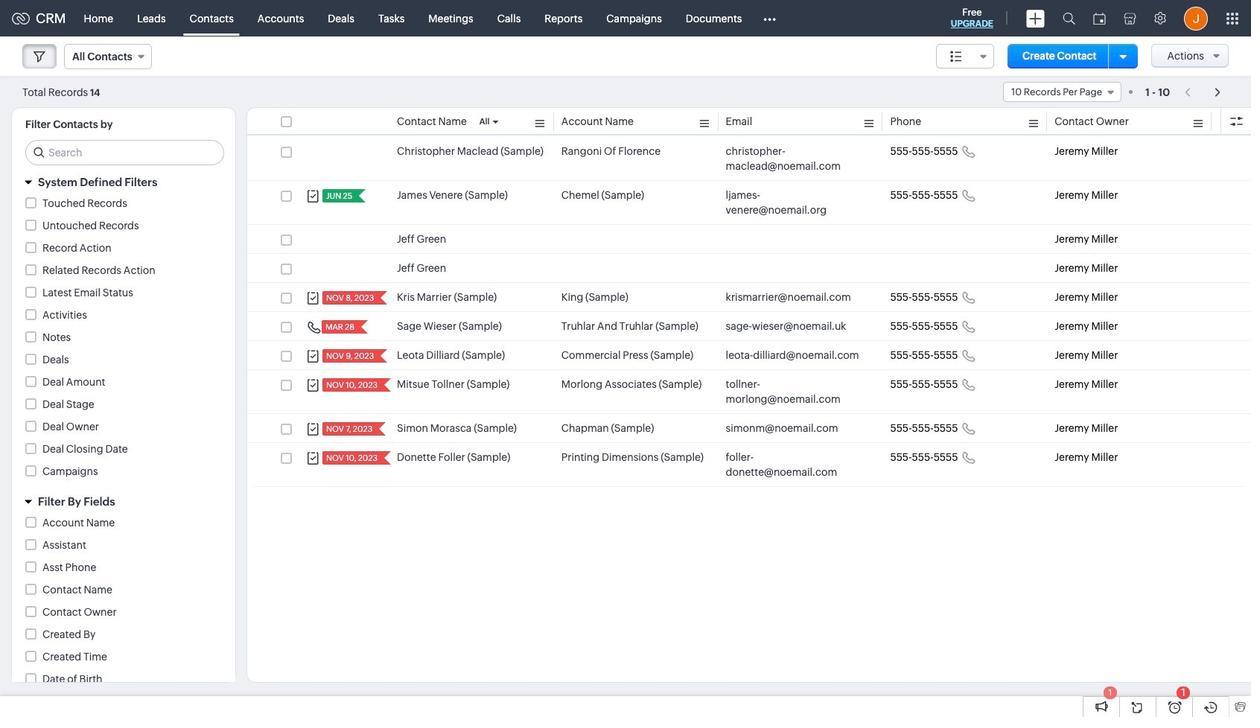 Task type: locate. For each thing, give the bounding box(es) containing it.
logo image
[[12, 12, 30, 24]]

create menu element
[[1017, 0, 1054, 36]]

search element
[[1054, 0, 1085, 36]]

Other Modules field
[[754, 6, 786, 30]]

profile image
[[1184, 6, 1208, 30]]

row group
[[247, 137, 1251, 487]]

None field
[[64, 44, 152, 69], [936, 44, 995, 69], [1003, 82, 1122, 102], [64, 44, 152, 69], [1003, 82, 1122, 102]]



Task type: describe. For each thing, give the bounding box(es) containing it.
search image
[[1063, 12, 1076, 25]]

none field "size"
[[936, 44, 995, 69]]

size image
[[951, 50, 962, 63]]

calendar image
[[1093, 12, 1106, 24]]

profile element
[[1175, 0, 1217, 36]]

Search text field
[[26, 141, 223, 165]]

create menu image
[[1026, 9, 1045, 27]]



Task type: vqa. For each thing, say whether or not it's contained in the screenshot.
"logo"
yes



